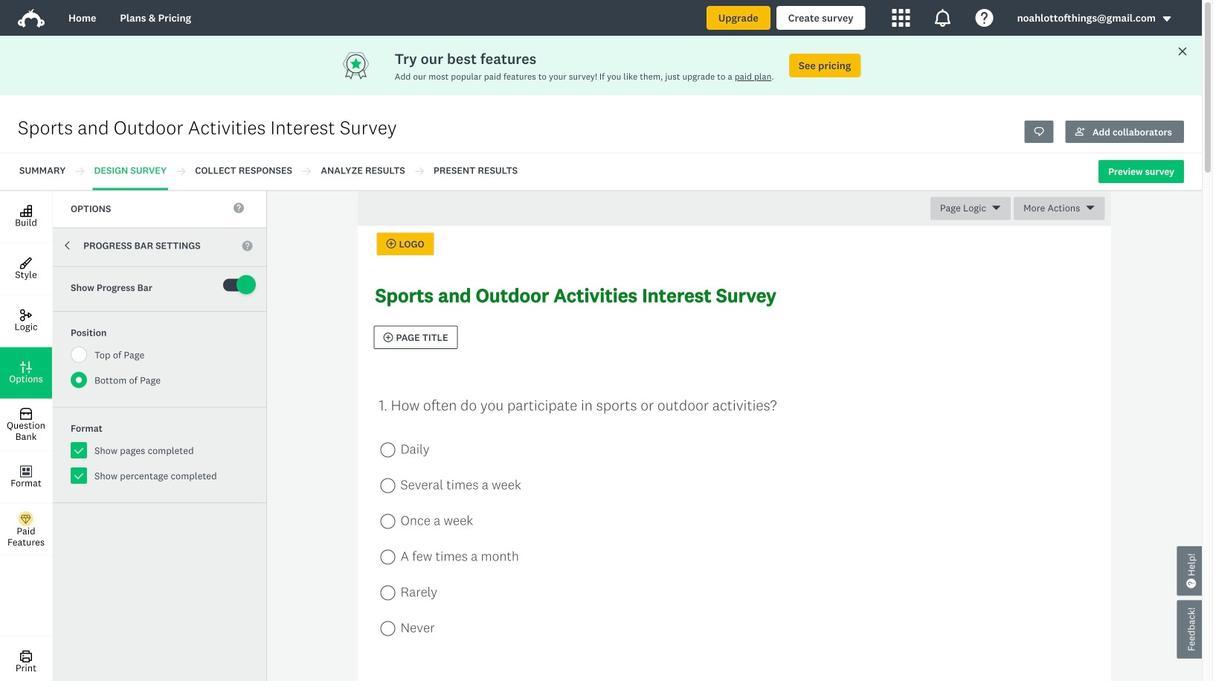 Task type: vqa. For each thing, say whether or not it's contained in the screenshot.
icon   XJTfE
no



Task type: describe. For each thing, give the bounding box(es) containing it.
rewards image
[[341, 51, 395, 80]]

surveymonkey logo image
[[18, 9, 45, 28]]

2 products icon image from the left
[[934, 9, 952, 27]]

dropdown arrow image
[[1163, 14, 1173, 24]]

1 products icon image from the left
[[893, 9, 911, 27]]



Task type: locate. For each thing, give the bounding box(es) containing it.
0 horizontal spatial products icon image
[[893, 9, 911, 27]]

1 horizontal spatial products icon image
[[934, 9, 952, 27]]

help icon image
[[976, 9, 994, 27]]

products icon image
[[893, 9, 911, 27], [934, 9, 952, 27]]



